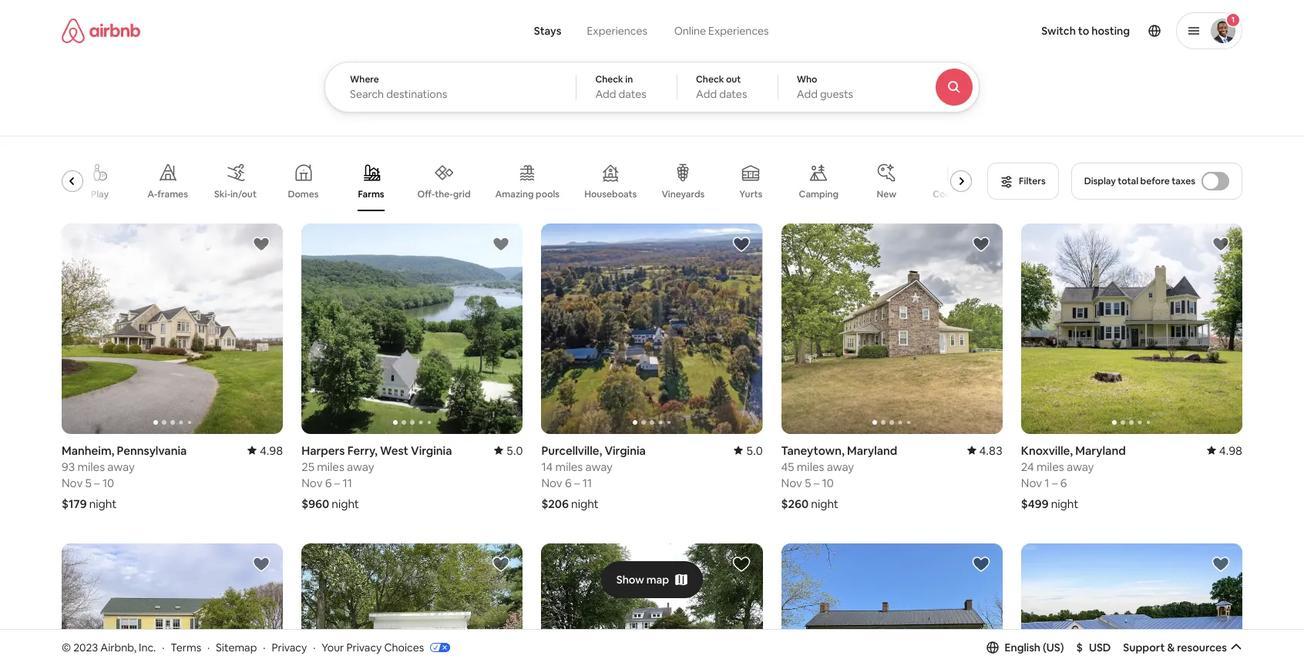 Task type: locate. For each thing, give the bounding box(es) containing it.
$
[[1077, 640, 1083, 654]]

0 horizontal spatial 10
[[102, 476, 114, 490]]

add to wishlist: middleburg, virginia image
[[1212, 555, 1230, 573]]

5.0 for harpers ferry, west virginia 25 miles away nov 6 – 11 $960 night
[[507, 443, 523, 458]]

1 horizontal spatial 1
[[1232, 15, 1235, 25]]

93
[[62, 459, 75, 474]]

1 miles from the left
[[77, 459, 105, 474]]

2 add from the left
[[696, 87, 717, 101]]

6 for nov
[[1060, 476, 1067, 490]]

2 check from the left
[[696, 73, 724, 86]]

show
[[617, 572, 644, 586]]

5 for $260
[[805, 476, 811, 490]]

maryland right the knoxville,
[[1076, 443, 1126, 458]]

display total before taxes
[[1084, 175, 1196, 187]]

6 inside knoxville, maryland 24 miles away nov 1 – 6 $499 night
[[1060, 476, 1067, 490]]

check inside check out add dates
[[696, 73, 724, 86]]

11 down purcellville,
[[583, 476, 592, 490]]

miles inside manheim, pennsylvania 93 miles away nov 5 – 10 $179 night
[[77, 459, 105, 474]]

the-
[[435, 188, 453, 200]]

add for check in add dates
[[595, 87, 616, 101]]

1 5.0 from the left
[[507, 443, 523, 458]]

0 horizontal spatial virginia
[[411, 443, 452, 458]]

add down who
[[797, 87, 818, 101]]

– down 'manheim,'
[[94, 476, 100, 490]]

1 privacy from the left
[[272, 640, 307, 654]]

in/out
[[230, 188, 257, 200]]

5 miles from the left
[[1037, 459, 1064, 474]]

1 horizontal spatial maryland
[[1076, 443, 1126, 458]]

5
[[85, 476, 92, 490], [805, 476, 811, 490]]

airbnb,
[[100, 640, 136, 654]]

privacy right your on the bottom left of page
[[346, 640, 382, 654]]

0 horizontal spatial maryland
[[847, 443, 898, 458]]

· left your on the bottom left of page
[[313, 640, 316, 654]]

away
[[107, 459, 135, 474], [347, 459, 374, 474], [586, 459, 613, 474], [827, 459, 854, 474], [1067, 459, 1094, 474]]

harpers
[[302, 443, 345, 458]]

2 horizontal spatial 6
[[1060, 476, 1067, 490]]

night right $960
[[332, 496, 359, 511]]

2 5.0 from the left
[[746, 443, 763, 458]]

6 up $960
[[325, 476, 332, 490]]

– inside manheim, pennsylvania 93 miles away nov 5 – 10 $179 night
[[94, 476, 100, 490]]

night inside taneytown, maryland 45 miles away nov 5 – 10 $260 night
[[811, 496, 839, 511]]

where
[[350, 73, 379, 86]]

3 miles from the left
[[555, 459, 583, 474]]

1 6 from the left
[[325, 476, 332, 490]]

choices
[[384, 640, 424, 654]]

·
[[162, 640, 165, 654], [207, 640, 210, 654], [263, 640, 266, 654], [313, 640, 316, 654]]

2 miles from the left
[[317, 459, 344, 474]]

3 – from the left
[[574, 476, 580, 490]]

check
[[595, 73, 623, 86], [696, 73, 724, 86]]

1 – from the left
[[94, 476, 100, 490]]

– inside knoxville, maryland 24 miles away nov 1 – 6 $499 night
[[1052, 476, 1058, 490]]

1 5.0 out of 5 average rating image from the left
[[494, 443, 523, 458]]

away inside purcellville, virginia 14 miles away nov 6 – 11 $206 night
[[586, 459, 613, 474]]

miles down purcellville,
[[555, 459, 583, 474]]

– inside purcellville, virginia 14 miles away nov 6 – 11 $206 night
[[574, 476, 580, 490]]

0 horizontal spatial check
[[595, 73, 623, 86]]

$260
[[781, 496, 809, 511]]

check inside check in add dates
[[595, 73, 623, 86]]

miles down taneytown,
[[797, 459, 824, 474]]

10 inside taneytown, maryland 45 miles away nov 5 – 10 $260 night
[[822, 476, 834, 490]]

– down the knoxville,
[[1052, 476, 1058, 490]]

online
[[674, 24, 706, 38]]

$499
[[1021, 496, 1049, 511]]

1 horizontal spatial 10
[[822, 476, 834, 490]]

add to wishlist: knoxville, maryland image
[[1212, 235, 1230, 254]]

1 11 from the left
[[343, 476, 352, 490]]

– for 93
[[94, 476, 100, 490]]

add for check out add dates
[[696, 87, 717, 101]]

manheim,
[[62, 443, 114, 458]]

away down the pennsylvania
[[107, 459, 135, 474]]

2 away from the left
[[347, 459, 374, 474]]

· right inc.
[[162, 640, 165, 654]]

5.0 out of 5 average rating image left taneytown,
[[734, 443, 763, 458]]

2 nov from the left
[[302, 476, 323, 490]]

taneytown,
[[781, 443, 845, 458]]

nov for 14
[[541, 476, 563, 490]]

5.0 left purcellville,
[[507, 443, 523, 458]]

away for purcellville,
[[586, 459, 613, 474]]

night inside knoxville, maryland 24 miles away nov 1 – 6 $499 night
[[1051, 496, 1079, 511]]

nov for 93
[[62, 476, 83, 490]]

nov inside taneytown, maryland 45 miles away nov 5 – 10 $260 night
[[781, 476, 802, 490]]

add to wishlist: harpers ferry, west virginia image
[[492, 235, 511, 254]]

– inside taneytown, maryland 45 miles away nov 5 – 10 $260 night
[[814, 476, 820, 490]]

check left out
[[696, 73, 724, 86]]

6 inside harpers ferry, west virginia 25 miles away nov 6 – 11 $960 night
[[325, 476, 332, 490]]

1 horizontal spatial 11
[[583, 476, 592, 490]]

None search field
[[325, 0, 1022, 113]]

nov down 25
[[302, 476, 323, 490]]

©
[[62, 640, 71, 654]]

west
[[380, 443, 409, 458]]

1 5 from the left
[[85, 476, 92, 490]]

1 horizontal spatial 6
[[565, 476, 572, 490]]

1 check from the left
[[595, 73, 623, 86]]

miles down the knoxville,
[[1037, 459, 1064, 474]]

5 inside manheim, pennsylvania 93 miles away nov 5 – 10 $179 night
[[85, 476, 92, 490]]

4 away from the left
[[827, 459, 854, 474]]

away down purcellville,
[[586, 459, 613, 474]]

2 4.98 from the left
[[1219, 443, 1243, 458]]

3 night from the left
[[571, 496, 599, 511]]

night inside manheim, pennsylvania 93 miles away nov 5 – 10 $179 night
[[89, 496, 117, 511]]

0 horizontal spatial add
[[595, 87, 616, 101]]

containers
[[933, 188, 981, 200]]

1 horizontal spatial 5
[[805, 476, 811, 490]]

check for check out add dates
[[696, 73, 724, 86]]

maryland right taneytown,
[[847, 443, 898, 458]]

miles inside taneytown, maryland 45 miles away nov 5 – 10 $260 night
[[797, 459, 824, 474]]

1 horizontal spatial 4.98 out of 5 average rating image
[[1207, 443, 1243, 458]]

10
[[102, 476, 114, 490], [822, 476, 834, 490]]

10 for $260
[[822, 476, 834, 490]]

11
[[343, 476, 352, 490], [583, 476, 592, 490]]

nov down 24
[[1021, 476, 1042, 490]]

off-
[[417, 188, 435, 200]]

1 4.98 out of 5 average rating image from the left
[[247, 443, 283, 458]]

2 virginia from the left
[[605, 443, 646, 458]]

0 horizontal spatial 4.98 out of 5 average rating image
[[247, 443, 283, 458]]

1 horizontal spatial experiences
[[709, 24, 769, 38]]

camping
[[799, 188, 839, 200]]

dates down in
[[619, 87, 647, 101]]

10 down 'manheim,'
[[102, 476, 114, 490]]

maryland for 45 miles away
[[847, 443, 898, 458]]

stays
[[534, 24, 562, 38]]

5 for $179
[[85, 476, 92, 490]]

6 up the $206
[[565, 476, 572, 490]]

purcellville,
[[541, 443, 602, 458]]

3 add from the left
[[797, 87, 818, 101]]

2 10 from the left
[[822, 476, 834, 490]]

0 horizontal spatial 11
[[343, 476, 352, 490]]

ski-
[[214, 188, 230, 200]]

5 nov from the left
[[1021, 476, 1042, 490]]

switch
[[1042, 24, 1076, 38]]

5 away from the left
[[1067, 459, 1094, 474]]

show map button
[[601, 561, 703, 598]]

1 · from the left
[[162, 640, 165, 654]]

0 horizontal spatial 6
[[325, 476, 332, 490]]

1 horizontal spatial dates
[[719, 87, 747, 101]]

2 dates from the left
[[719, 87, 747, 101]]

night right $260
[[811, 496, 839, 511]]

check in add dates
[[595, 73, 647, 101]]

nov down 93 at the left
[[62, 476, 83, 490]]

check left in
[[595, 73, 623, 86]]

dates inside check in add dates
[[619, 87, 647, 101]]

away down the knoxville,
[[1067, 459, 1094, 474]]

4 miles from the left
[[797, 459, 824, 474]]

45
[[781, 459, 794, 474]]

pools
[[536, 188, 560, 200]]

miles for 45
[[797, 459, 824, 474]]

dates
[[619, 87, 647, 101], [719, 87, 747, 101]]

0 horizontal spatial 1
[[1045, 476, 1050, 490]]

privacy link
[[272, 640, 307, 654]]

1 horizontal spatial 4.98
[[1219, 443, 1243, 458]]

miles
[[77, 459, 105, 474], [317, 459, 344, 474], [555, 459, 583, 474], [797, 459, 824, 474], [1037, 459, 1064, 474]]

farms
[[358, 188, 384, 200]]

miles inside knoxville, maryland 24 miles away nov 1 – 6 $499 night
[[1037, 459, 1064, 474]]

your privacy choices
[[322, 640, 424, 654]]

filters button
[[988, 163, 1059, 200]]

6 down the knoxville,
[[1060, 476, 1067, 490]]

amazing pools
[[495, 188, 560, 200]]

add to wishlist: leesburg, virginia image
[[252, 555, 271, 573]]

privacy
[[272, 640, 307, 654], [346, 640, 382, 654]]

miles down 'manheim,'
[[77, 459, 105, 474]]

group containing off-the-grid
[[62, 151, 981, 211]]

· left privacy link
[[263, 640, 266, 654]]

yurts
[[740, 188, 763, 200]]

virginia right west
[[411, 443, 452, 458]]

virginia
[[411, 443, 452, 458], [605, 443, 646, 458]]

away inside knoxville, maryland 24 miles away nov 1 – 6 $499 night
[[1067, 459, 1094, 474]]

1 away from the left
[[107, 459, 135, 474]]

5.0 out of 5 average rating image
[[494, 443, 523, 458], [734, 443, 763, 458]]

add down experiences button
[[595, 87, 616, 101]]

4 – from the left
[[814, 476, 820, 490]]

group
[[62, 151, 981, 211], [62, 224, 283, 434], [302, 224, 523, 434], [541, 224, 763, 434], [781, 224, 1003, 434], [1021, 224, 1243, 434], [62, 543, 283, 666], [302, 543, 523, 666], [541, 543, 763, 666], [781, 543, 1003, 666], [1021, 543, 1243, 666]]

2 horizontal spatial add
[[797, 87, 818, 101]]

maryland
[[847, 443, 898, 458], [1076, 443, 1126, 458]]

2 6 from the left
[[565, 476, 572, 490]]

miles inside purcellville, virginia 14 miles away nov 6 – 11 $206 night
[[555, 459, 583, 474]]

add inside check in add dates
[[595, 87, 616, 101]]

away inside manheim, pennsylvania 93 miles away nov 5 – 10 $179 night
[[107, 459, 135, 474]]

10 inside manheim, pennsylvania 93 miles away nov 5 – 10 $179 night
[[102, 476, 114, 490]]

5 inside taneytown, maryland 45 miles away nov 5 – 10 $260 night
[[805, 476, 811, 490]]

nov inside manheim, pennsylvania 93 miles away nov 5 – 10 $179 night
[[62, 476, 83, 490]]

3 6 from the left
[[1060, 476, 1067, 490]]

5 up $260
[[805, 476, 811, 490]]

night inside purcellville, virginia 14 miles away nov 6 – 11 $206 night
[[571, 496, 599, 511]]

nov inside purcellville, virginia 14 miles away nov 6 – 11 $206 night
[[541, 476, 563, 490]]

0 horizontal spatial dates
[[619, 87, 647, 101]]

night right $179
[[89, 496, 117, 511]]

0 horizontal spatial experiences
[[587, 24, 647, 38]]

2 5 from the left
[[805, 476, 811, 490]]

0 horizontal spatial 5.0
[[507, 443, 523, 458]]

4 nov from the left
[[781, 476, 802, 490]]

11 inside purcellville, virginia 14 miles away nov 6 – 11 $206 night
[[583, 476, 592, 490]]

24
[[1021, 459, 1034, 474]]

virginia right purcellville,
[[605, 443, 646, 458]]

experiences right the online
[[709, 24, 769, 38]]

1 maryland from the left
[[847, 443, 898, 458]]

· right terms link
[[207, 640, 210, 654]]

3 nov from the left
[[541, 476, 563, 490]]

manheim, pennsylvania 93 miles away nov 5 – 10 $179 night
[[62, 443, 187, 511]]

switch to hosting link
[[1032, 15, 1139, 47]]

1 night from the left
[[89, 496, 117, 511]]

terms · sitemap · privacy
[[171, 640, 307, 654]]

5 night from the left
[[1051, 496, 1079, 511]]

total
[[1118, 175, 1139, 187]]

4 night from the left
[[811, 496, 839, 511]]

domes
[[288, 188, 319, 200]]

1 nov from the left
[[62, 476, 83, 490]]

2 11 from the left
[[583, 476, 592, 490]]

4.83 out of 5 average rating image
[[967, 443, 1003, 458]]

4.98 out of 5 average rating image
[[247, 443, 283, 458], [1207, 443, 1243, 458]]

5 – from the left
[[1052, 476, 1058, 490]]

10 down taneytown,
[[822, 476, 834, 490]]

0 vertical spatial 1
[[1232, 15, 1235, 25]]

2 maryland from the left
[[1076, 443, 1126, 458]]

5.0 left taneytown,
[[746, 443, 763, 458]]

– down purcellville,
[[574, 476, 580, 490]]

night right $499
[[1051, 496, 1079, 511]]

nov down 45
[[781, 476, 802, 490]]

dates down out
[[719, 87, 747, 101]]

1 horizontal spatial 5.0 out of 5 average rating image
[[734, 443, 763, 458]]

4.83
[[979, 443, 1003, 458]]

2 experiences from the left
[[709, 24, 769, 38]]

night for $499
[[1051, 496, 1079, 511]]

0 horizontal spatial 5
[[85, 476, 92, 490]]

away inside taneytown, maryland 45 miles away nov 5 – 10 $260 night
[[827, 459, 854, 474]]

inc.
[[139, 640, 156, 654]]

dates inside check out add dates
[[719, 87, 747, 101]]

1 horizontal spatial virginia
[[605, 443, 646, 458]]

night right the $206
[[571, 496, 599, 511]]

3 away from the left
[[586, 459, 613, 474]]

– down harpers
[[334, 476, 340, 490]]

0 horizontal spatial 4.98
[[260, 443, 283, 458]]

1 10 from the left
[[102, 476, 114, 490]]

2 4.98 out of 5 average rating image from the left
[[1207, 443, 1243, 458]]

5.0 out of 5 average rating image left purcellville,
[[494, 443, 523, 458]]

stays tab panel
[[325, 62, 1022, 113]]

miles down harpers
[[317, 459, 344, 474]]

away for knoxville,
[[1067, 459, 1094, 474]]

1 vertical spatial 1
[[1045, 476, 1050, 490]]

nov
[[62, 476, 83, 490], [302, 476, 323, 490], [541, 476, 563, 490], [781, 476, 802, 490], [1021, 476, 1042, 490]]

away down taneytown,
[[827, 459, 854, 474]]

2 – from the left
[[334, 476, 340, 490]]

0 horizontal spatial 5.0 out of 5 average rating image
[[494, 443, 523, 458]]

1 4.98 from the left
[[260, 443, 283, 458]]

add down the online experiences
[[696, 87, 717, 101]]

2 night from the left
[[332, 496, 359, 511]]

profile element
[[806, 0, 1243, 62]]

1 horizontal spatial add
[[696, 87, 717, 101]]

maryland inside taneytown, maryland 45 miles away nov 5 – 10 $260 night
[[847, 443, 898, 458]]

online experiences
[[674, 24, 769, 38]]

1 horizontal spatial 5.0
[[746, 443, 763, 458]]

– down taneytown,
[[814, 476, 820, 490]]

virginia inside purcellville, virginia 14 miles away nov 6 – 11 $206 night
[[605, 443, 646, 458]]

0 horizontal spatial privacy
[[272, 640, 307, 654]]

1 inside dropdown button
[[1232, 15, 1235, 25]]

11 inside harpers ferry, west virginia 25 miles away nov 6 – 11 $960 night
[[343, 476, 352, 490]]

taneytown, maryland 45 miles away nov 5 – 10 $260 night
[[781, 443, 898, 511]]

11 down ferry,
[[343, 476, 352, 490]]

usd
[[1089, 640, 1111, 654]]

1 experiences from the left
[[587, 24, 647, 38]]

1 inside knoxville, maryland 24 miles away nov 1 – 6 $499 night
[[1045, 476, 1050, 490]]

experiences up in
[[587, 24, 647, 38]]

maryland inside knoxville, maryland 24 miles away nov 1 – 6 $499 night
[[1076, 443, 1126, 458]]

privacy left your on the bottom left of page
[[272, 640, 307, 654]]

add inside check out add dates
[[696, 87, 717, 101]]

1 horizontal spatial privacy
[[346, 640, 382, 654]]

nov down 14 at the bottom left
[[541, 476, 563, 490]]

$960
[[302, 496, 329, 511]]

add to wishlist: mount airy, maryland image
[[972, 555, 990, 573]]

2 privacy from the left
[[346, 640, 382, 654]]

experiences
[[587, 24, 647, 38], [709, 24, 769, 38]]

1 horizontal spatial check
[[696, 73, 724, 86]]

4.98
[[260, 443, 283, 458], [1219, 443, 1243, 458]]

2 5.0 out of 5 average rating image from the left
[[734, 443, 763, 458]]

1 add from the left
[[595, 87, 616, 101]]

nov inside knoxville, maryland 24 miles away nov 1 – 6 $499 night
[[1021, 476, 1042, 490]]

display
[[1084, 175, 1116, 187]]

5 up $179
[[85, 476, 92, 490]]

1 virginia from the left
[[411, 443, 452, 458]]

1 dates from the left
[[619, 87, 647, 101]]

5.0
[[507, 443, 523, 458], [746, 443, 763, 458]]

add to wishlist: taneytown, maryland image
[[972, 235, 990, 254]]

away down ferry,
[[347, 459, 374, 474]]



Task type: describe. For each thing, give the bounding box(es) containing it.
english (us)
[[1005, 640, 1064, 654]]

14
[[541, 459, 553, 474]]

dates for check in add dates
[[619, 87, 647, 101]]

off-the-grid
[[417, 188, 471, 200]]

nov for 24
[[1021, 476, 1042, 490]]

4.98 for manheim, pennsylvania 93 miles away nov 5 – 10 $179 night
[[260, 443, 283, 458]]

check for check in add dates
[[595, 73, 623, 86]]

2023
[[73, 640, 98, 654]]

none search field containing stays
[[325, 0, 1022, 113]]

switch to hosting
[[1042, 24, 1130, 38]]

support & resources button
[[1123, 640, 1243, 654]]

$206
[[541, 496, 569, 511]]

play
[[91, 188, 109, 200]]

filters
[[1019, 175, 1046, 187]]

© 2023 airbnb, inc. ·
[[62, 640, 165, 654]]

away for manheim,
[[107, 459, 135, 474]]

4.98 out of 5 average rating image for manheim, pennsylvania 93 miles away nov 5 – 10 $179 night
[[247, 443, 283, 458]]

ferry,
[[347, 443, 378, 458]]

add inside who add guests
[[797, 87, 818, 101]]

support & resources
[[1123, 640, 1227, 654]]

guests
[[820, 87, 853, 101]]

taxes
[[1172, 175, 1196, 187]]

check out add dates
[[696, 73, 747, 101]]

1 button
[[1176, 12, 1243, 49]]

houseboats
[[584, 188, 637, 200]]

experiences button
[[574, 15, 661, 46]]

terms link
[[171, 640, 201, 654]]

&
[[1167, 640, 1175, 654]]

4.98 out of 5 average rating image for knoxville, maryland 24 miles away nov 1 – 6 $499 night
[[1207, 443, 1243, 458]]

5.0 out of 5 average rating image for harpers ferry, west virginia 25 miles away nov 6 – 11 $960 night
[[494, 443, 523, 458]]

stays button
[[522, 15, 574, 46]]

night for $206
[[571, 496, 599, 511]]

support
[[1123, 640, 1165, 654]]

purcellville, virginia 14 miles away nov 6 – 11 $206 night
[[541, 443, 646, 511]]

ski-in/out
[[214, 188, 257, 200]]

4.98 for knoxville, maryland 24 miles away nov 1 – 6 $499 night
[[1219, 443, 1243, 458]]

away for taneytown,
[[827, 459, 854, 474]]

experiences inside button
[[587, 24, 647, 38]]

miles for 24
[[1037, 459, 1064, 474]]

(us)
[[1043, 640, 1064, 654]]

night inside harpers ferry, west virginia 25 miles away nov 6 – 11 $960 night
[[332, 496, 359, 511]]

sitemap link
[[216, 640, 257, 654]]

nov for 45
[[781, 476, 802, 490]]

dates for check out add dates
[[719, 87, 747, 101]]

night for $260
[[811, 496, 839, 511]]

6 for miles
[[325, 476, 332, 490]]

6 inside purcellville, virginia 14 miles away nov 6 – 11 $206 night
[[565, 476, 572, 490]]

night for $179
[[89, 496, 117, 511]]

– for 45
[[814, 476, 820, 490]]

knoxville,
[[1021, 443, 1073, 458]]

5.0 for purcellville, virginia 14 miles away nov 6 – 11 $206 night
[[746, 443, 763, 458]]

map
[[647, 572, 669, 586]]

a-frames
[[147, 188, 188, 200]]

pennsylvania
[[117, 443, 187, 458]]

terms
[[171, 640, 201, 654]]

vineyards
[[662, 188, 705, 200]]

miles for 93
[[77, 459, 105, 474]]

who
[[797, 73, 818, 86]]

who add guests
[[797, 73, 853, 101]]

grid
[[453, 188, 471, 200]]

add to wishlist: manheim, pennsylvania image
[[252, 235, 271, 254]]

2 · from the left
[[207, 640, 210, 654]]

your
[[322, 640, 344, 654]]

before
[[1141, 175, 1170, 187]]

3 · from the left
[[263, 640, 266, 654]]

add to wishlist: marshall, virginia image
[[492, 555, 511, 573]]

amazing
[[495, 188, 534, 200]]

your privacy choices link
[[322, 640, 450, 655]]

– inside harpers ferry, west virginia 25 miles away nov 6 – 11 $960 night
[[334, 476, 340, 490]]

away inside harpers ferry, west virginia 25 miles away nov 6 – 11 $960 night
[[347, 459, 374, 474]]

in
[[625, 73, 633, 86]]

5.0 out of 5 average rating image for purcellville, virginia 14 miles away nov 6 – 11 $206 night
[[734, 443, 763, 458]]

what can we help you find? tab list
[[522, 15, 661, 46]]

nov inside harpers ferry, west virginia 25 miles away nov 6 – 11 $960 night
[[302, 476, 323, 490]]

hosting
[[1092, 24, 1130, 38]]

out
[[726, 73, 741, 86]]

harpers ferry, west virginia 25 miles away nov 6 – 11 $960 night
[[302, 443, 452, 511]]

sitemap
[[216, 640, 257, 654]]

display total before taxes button
[[1071, 163, 1243, 200]]

online experiences link
[[661, 15, 783, 46]]

miles for 14
[[555, 459, 583, 474]]

miles inside harpers ferry, west virginia 25 miles away nov 6 – 11 $960 night
[[317, 459, 344, 474]]

Where field
[[350, 87, 551, 101]]

maryland for 24 miles away
[[1076, 443, 1126, 458]]

a-
[[147, 188, 157, 200]]

show map
[[617, 572, 669, 586]]

add to wishlist: purcellville, virginia image
[[732, 235, 751, 254]]

add to wishlist: dickerson, maryland image
[[732, 555, 751, 573]]

25
[[302, 459, 314, 474]]

4 · from the left
[[313, 640, 316, 654]]

10 for $179
[[102, 476, 114, 490]]

to
[[1078, 24, 1089, 38]]

resources
[[1177, 640, 1227, 654]]

english (us) button
[[986, 640, 1064, 654]]

$179
[[62, 496, 87, 511]]

virginia inside harpers ferry, west virginia 25 miles away nov 6 – 11 $960 night
[[411, 443, 452, 458]]

knoxville, maryland 24 miles away nov 1 – 6 $499 night
[[1021, 443, 1126, 511]]

new
[[877, 188, 897, 200]]

english
[[1005, 640, 1041, 654]]

$ usd
[[1077, 640, 1111, 654]]

– for 14
[[574, 476, 580, 490]]

frames
[[157, 188, 188, 200]]

– for 24
[[1052, 476, 1058, 490]]



Task type: vqa. For each thing, say whether or not it's contained in the screenshot.
bottom $202
no



